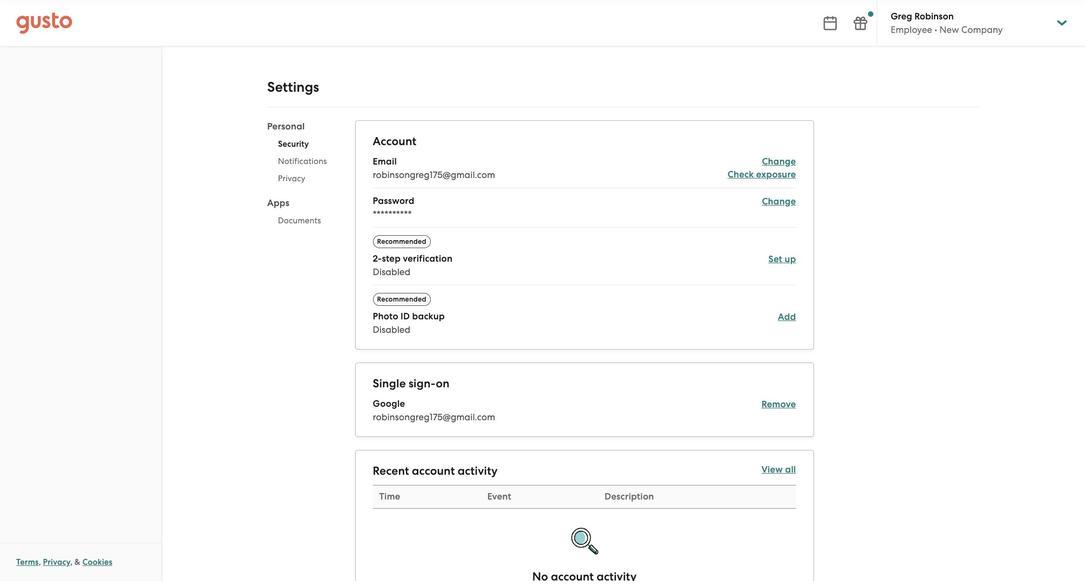 Task type: describe. For each thing, give the bounding box(es) containing it.
group containing personal
[[267, 120, 338, 233]]

&
[[75, 558, 81, 568]]

email
[[373, 156, 397, 167]]

change for change check exposure
[[763, 156, 797, 167]]

gusto navigation element
[[0, 46, 162, 90]]

check
[[728, 169, 754, 180]]

google
[[373, 399, 405, 410]]

1 vertical spatial privacy link
[[43, 558, 70, 568]]

set up link
[[769, 254, 797, 265]]

employee
[[891, 24, 933, 35]]

single
[[373, 377, 406, 391]]

**********
[[373, 209, 412, 220]]

cookies button
[[83, 556, 113, 569]]

notifications
[[278, 157, 327, 166]]

robinson
[[915, 11, 954, 22]]

add button
[[778, 311, 797, 324]]

recent account activity group
[[373, 464, 797, 582]]

set
[[769, 254, 783, 265]]

photo id backup disabled
[[373, 311, 445, 335]]

password
[[373, 196, 415, 207]]

greg
[[891, 11, 913, 22]]

view all link
[[762, 464, 797, 477]]

google element
[[373, 398, 797, 424]]

time
[[380, 491, 401, 503]]

documents link
[[267, 212, 338, 230]]

2 , from the left
[[70, 558, 73, 568]]

0 horizontal spatial privacy
[[43, 558, 70, 568]]

account group
[[373, 134, 797, 336]]

terms link
[[16, 558, 39, 568]]

verification
[[403, 253, 453, 265]]

documents
[[278, 216, 321, 226]]

security
[[278, 139, 309, 149]]

terms
[[16, 558, 39, 568]]

check exposure link
[[728, 169, 797, 182]]

home image
[[16, 12, 72, 34]]

change check exposure
[[728, 156, 797, 180]]

terms , privacy , & cookies
[[16, 558, 113, 568]]

add
[[778, 312, 797, 323]]

set up
[[769, 254, 797, 265]]

event
[[488, 491, 512, 503]]

2-step verification disabled
[[373, 253, 453, 278]]

email robinsongreg175@gmail.com
[[373, 156, 496, 180]]

privacy inside privacy link
[[278, 174, 306, 184]]

recent
[[373, 464, 409, 478]]

company
[[962, 24, 1003, 35]]

recommended for step
[[377, 238, 427, 246]]

new
[[940, 24, 960, 35]]



Task type: vqa. For each thing, say whether or not it's contained in the screenshot.
the step
yes



Task type: locate. For each thing, give the bounding box(es) containing it.
privacy link left &
[[43, 558, 70, 568]]

1 robinsongreg175@gmail.com from the top
[[373, 170, 496, 180]]

greg robinson employee • new company
[[891, 11, 1003, 35]]

change
[[763, 156, 797, 167], [763, 196, 797, 207]]

password element
[[373, 195, 797, 228]]

description
[[605, 491, 655, 503]]

robinsongreg175@gmail.com inside the google element
[[373, 412, 496, 423]]

0 vertical spatial change
[[763, 156, 797, 167]]

0 vertical spatial robinsongreg175@gmail.com
[[373, 170, 496, 180]]

1 vertical spatial privacy
[[43, 558, 70, 568]]

exposure
[[757, 169, 797, 180]]

remove button
[[762, 399, 797, 411]]

robinsongreg175@gmail.com for email
[[373, 170, 496, 180]]

up
[[785, 254, 797, 265]]

change up the exposure
[[763, 156, 797, 167]]

1 horizontal spatial ,
[[70, 558, 73, 568]]

1 horizontal spatial privacy
[[278, 174, 306, 184]]

2-step verification element
[[373, 234, 797, 286]]

change down the exposure
[[763, 196, 797, 207]]

0 vertical spatial recommended
[[377, 238, 427, 246]]

1 vertical spatial change button
[[763, 196, 797, 209]]

list
[[373, 156, 797, 336]]

security link
[[267, 136, 338, 153]]

activity
[[458, 464, 498, 478]]

recommended up step
[[377, 238, 427, 246]]

privacy link
[[267, 170, 338, 187], [43, 558, 70, 568]]

1 , from the left
[[39, 558, 41, 568]]

step
[[382, 253, 401, 265]]

view all
[[762, 464, 797, 476]]

,
[[39, 558, 41, 568], [70, 558, 73, 568]]

change for change
[[763, 196, 797, 207]]

2 change from the top
[[763, 196, 797, 207]]

2 recommended from the top
[[377, 295, 427, 303]]

2 robinsongreg175@gmail.com from the top
[[373, 412, 496, 423]]

1 vertical spatial robinsongreg175@gmail.com
[[373, 412, 496, 423]]

personal
[[267, 121, 305, 132]]

2-
[[373, 253, 382, 265]]

disabled inside 2-step verification disabled
[[373, 267, 411, 278]]

robinsongreg175@gmail.com down on
[[373, 412, 496, 423]]

recommended for id
[[377, 295, 427, 303]]

change button inside password element
[[763, 196, 797, 209]]

disabled down step
[[373, 267, 411, 278]]

robinsongreg175@gmail.com up password
[[373, 170, 496, 180]]

0 horizontal spatial privacy link
[[43, 558, 70, 568]]

change inside password element
[[763, 196, 797, 207]]

group
[[267, 120, 338, 233]]

all
[[786, 464, 797, 476]]

google robinsongreg175@gmail.com
[[373, 399, 496, 423]]

1 vertical spatial change
[[763, 196, 797, 207]]

privacy left &
[[43, 558, 70, 568]]

1 horizontal spatial privacy link
[[267, 170, 338, 187]]

1 change from the top
[[763, 156, 797, 167]]

disabled for photo
[[373, 325, 411, 335]]

recommended
[[377, 238, 427, 246], [377, 295, 427, 303]]

1 recommended from the top
[[377, 238, 427, 246]]

remove
[[762, 399, 797, 410]]

single sign-on group
[[373, 376, 797, 424]]

1 vertical spatial recommended
[[377, 295, 427, 303]]

id
[[401, 311, 410, 322]]

privacy down "notifications" link
[[278, 174, 306, 184]]

settings
[[267, 79, 319, 96]]

account
[[373, 135, 417, 149]]

change inside the change check exposure
[[763, 156, 797, 167]]

robinsongreg175@gmail.com for google
[[373, 412, 496, 423]]

0 vertical spatial privacy
[[278, 174, 306, 184]]

0 vertical spatial change button
[[763, 156, 797, 169]]

recommended inside the 2-step verification element
[[377, 238, 427, 246]]

1 disabled from the top
[[373, 267, 411, 278]]

disabled down photo
[[373, 325, 411, 335]]

sign-
[[409, 377, 436, 391]]

cookies
[[83, 558, 113, 568]]

view
[[762, 464, 783, 476]]

backup
[[412, 311, 445, 322]]

change button up the exposure
[[763, 156, 797, 169]]

robinsongreg175@gmail.com inside the email element
[[373, 170, 496, 180]]

2 change button from the top
[[763, 196, 797, 209]]

account
[[412, 464, 455, 478]]

2 disabled from the top
[[373, 325, 411, 335]]

email element
[[373, 156, 797, 189]]

apps
[[267, 198, 290, 209]]

list containing email
[[373, 156, 797, 336]]

disabled
[[373, 267, 411, 278], [373, 325, 411, 335]]

1 change button from the top
[[763, 156, 797, 169]]

photo id backup element
[[373, 292, 797, 336]]

robinsongreg175@gmail.com
[[373, 170, 496, 180], [373, 412, 496, 423]]

disabled for 2-
[[373, 267, 411, 278]]

change button down the exposure
[[763, 196, 797, 209]]

notifications link
[[267, 153, 338, 170]]

password **********
[[373, 196, 415, 220]]

disabled inside photo id backup disabled
[[373, 325, 411, 335]]

photo
[[373, 311, 399, 322]]

single sign-on
[[373, 377, 450, 391]]

1 vertical spatial disabled
[[373, 325, 411, 335]]

recommended inside photo id backup element
[[377, 295, 427, 303]]

0 vertical spatial privacy link
[[267, 170, 338, 187]]

privacy link down notifications
[[267, 170, 338, 187]]

privacy
[[278, 174, 306, 184], [43, 558, 70, 568]]

recommended up id
[[377, 295, 427, 303]]

recent account activity
[[373, 464, 498, 478]]

0 horizontal spatial ,
[[39, 558, 41, 568]]

change button
[[763, 156, 797, 169], [763, 196, 797, 209]]

0 vertical spatial disabled
[[373, 267, 411, 278]]

•
[[935, 24, 938, 35]]

on
[[436, 377, 450, 391]]

change button inside the email element
[[763, 156, 797, 169]]



